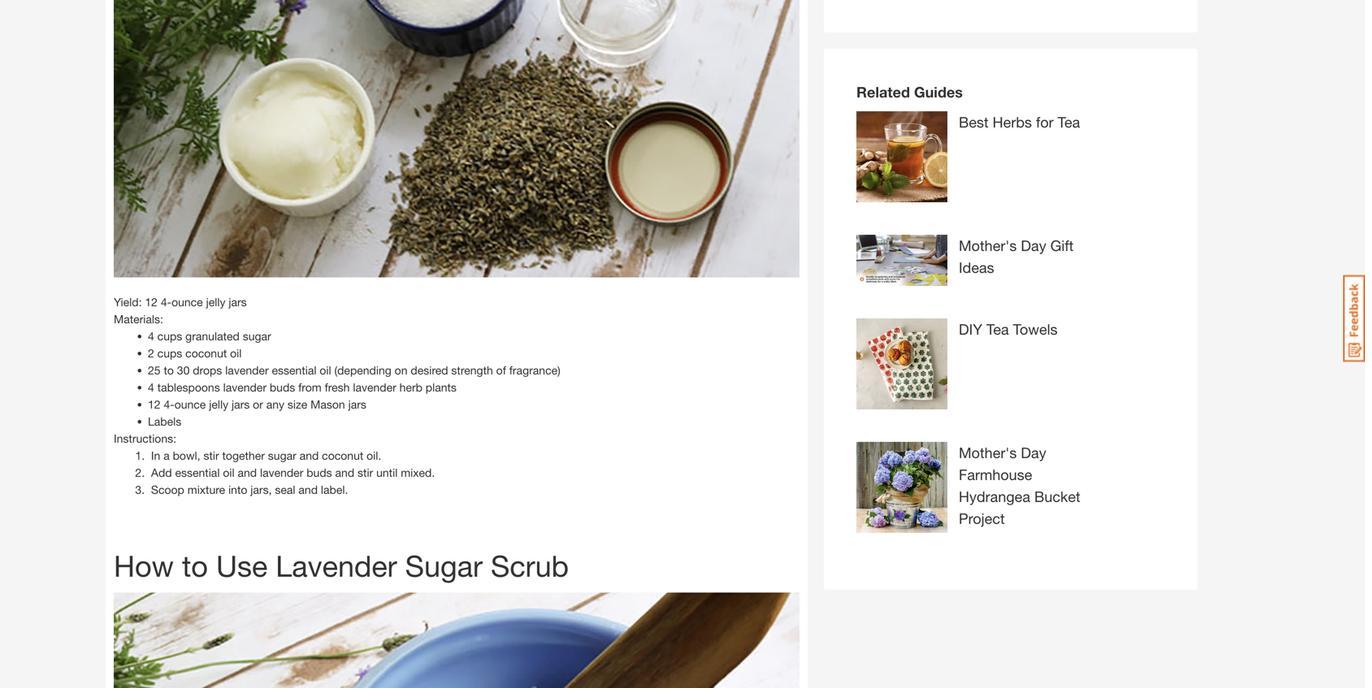 Task type: locate. For each thing, give the bounding box(es) containing it.
essential
[[272, 364, 317, 377], [175, 466, 220, 480]]

yield: 12 4-ounce jelly jars materials: 4 cups granulated sugar 2 cups coconut oil 25 to 30 drops lavender essential oil (depending on desired strength of fragrance) 4 tablespoons lavender buds from fresh lavender herb plants 12 4-ounce jelly jars or any size mason jars labels instructions: in a bowl, stir together sugar and coconut oil. add essential oil and lavender buds and stir until mixed. scoop mixture into jars, seal and label.
[[114, 296, 561, 497]]

sugar right granulated
[[243, 330, 271, 343]]

to right the 25
[[164, 364, 174, 377]]

0 vertical spatial stir
[[204, 449, 219, 463]]

and
[[300, 449, 319, 463], [238, 466, 257, 480], [335, 466, 355, 480], [299, 483, 318, 497]]

mother's up farmhouse
[[959, 444, 1017, 462]]

0 vertical spatial 12
[[145, 296, 158, 309]]

herb
[[400, 381, 423, 394]]

seal
[[275, 483, 296, 497]]

ideas
[[959, 259, 995, 276]]

4 up the 2
[[148, 330, 154, 343]]

stir down oil. on the bottom left
[[358, 466, 373, 480]]

buds up label.
[[307, 466, 332, 480]]

day up farmhouse
[[1021, 444, 1047, 462]]

fragrance)
[[510, 364, 561, 377]]

until
[[377, 466, 398, 480]]

ounce down 'tablespoons'
[[175, 398, 206, 411]]

0 vertical spatial tea
[[1058, 113, 1081, 131]]

mixed.
[[401, 466, 435, 480]]

cups right the 2
[[157, 347, 182, 360]]

day inside mother's day farmhouse hydrangea bucket project
[[1021, 444, 1047, 462]]

or
[[253, 398, 263, 411]]

how to use lavender sugar scrub
[[114, 549, 569, 583]]

cups
[[157, 330, 182, 343], [157, 347, 182, 360]]

0 vertical spatial jelly
[[206, 296, 226, 309]]

1 horizontal spatial essential
[[272, 364, 317, 377]]

jars left or
[[232, 398, 250, 411]]

oil
[[230, 347, 242, 360], [320, 364, 331, 377], [223, 466, 235, 480]]

stir
[[204, 449, 219, 463], [358, 466, 373, 480]]

farmhouse
[[959, 466, 1033, 484]]

diy tea towels image
[[857, 319, 948, 410]]

jelly
[[206, 296, 226, 309], [209, 398, 229, 411]]

coconut up drops
[[186, 347, 227, 360]]

12 up labels
[[148, 398, 161, 411]]

jelly up granulated
[[206, 296, 226, 309]]

use
[[216, 549, 268, 583]]

1 horizontal spatial to
[[182, 549, 208, 583]]

4- up the "materials:"
[[161, 296, 172, 309]]

2 day from the top
[[1021, 444, 1047, 462]]

label.
[[321, 483, 348, 497]]

bowl,
[[173, 449, 200, 463]]

tea inside "link"
[[1058, 113, 1081, 131]]

0 vertical spatial coconut
[[186, 347, 227, 360]]

1 horizontal spatial buds
[[307, 466, 332, 480]]

together
[[222, 449, 265, 463]]

stir right bowl,
[[204, 449, 219, 463]]

cups down the "materials:"
[[157, 330, 182, 343]]

related guides
[[857, 83, 963, 101]]

0 vertical spatial day
[[1021, 237, 1047, 254]]

4-
[[161, 296, 172, 309], [164, 398, 175, 411]]

1 vertical spatial 4
[[148, 381, 154, 394]]

0 horizontal spatial essential
[[175, 466, 220, 480]]

sugar
[[405, 549, 483, 583]]

mother's inside mother's day farmhouse hydrangea bucket project
[[959, 444, 1017, 462]]

into
[[229, 483, 247, 497]]

mother's day farmhouse hydrangea bucket project
[[959, 444, 1081, 528]]

ounce up granulated
[[172, 296, 203, 309]]

0 horizontal spatial to
[[164, 364, 174, 377]]

feedback link image
[[1344, 275, 1366, 363]]

guides
[[915, 83, 963, 101]]

4
[[148, 330, 154, 343], [148, 381, 154, 394]]

add
[[151, 466, 172, 480]]

any
[[266, 398, 285, 411]]

oil up fresh
[[320, 364, 331, 377]]

scoop
[[151, 483, 184, 497]]

2 mother's from the top
[[959, 444, 1017, 462]]

tea
[[1058, 113, 1081, 131], [987, 321, 1009, 338]]

to inside 'yield: 12 4-ounce jelly jars materials: 4 cups granulated sugar 2 cups coconut oil 25 to 30 drops lavender essential oil (depending on desired strength of fragrance) 4 tablespoons lavender buds from fresh lavender herb plants 12 4-ounce jelly jars or any size mason jars labels instructions: in a bowl, stir together sugar and coconut oil. add essential oil and lavender buds and stir until mixed. scoop mixture into jars, seal and label.'
[[164, 364, 174, 377]]

essential up mixture
[[175, 466, 220, 480]]

tablespoons
[[157, 381, 220, 394]]

day
[[1021, 237, 1047, 254], [1021, 444, 1047, 462]]

0 horizontal spatial coconut
[[186, 347, 227, 360]]

project
[[959, 510, 1005, 528]]

day inside mother's day gift ideas
[[1021, 237, 1047, 254]]

mother's up ideas
[[959, 237, 1017, 254]]

coconut left oil. on the bottom left
[[322, 449, 364, 463]]

1 horizontal spatial coconut
[[322, 449, 364, 463]]

sugar up seal
[[268, 449, 297, 463]]

0 vertical spatial mother's
[[959, 237, 1017, 254]]

1 vertical spatial day
[[1021, 444, 1047, 462]]

best herbs for tea
[[959, 113, 1081, 131]]

day left gift
[[1021, 237, 1047, 254]]

buds up any
[[270, 381, 295, 394]]

0 horizontal spatial tea
[[987, 321, 1009, 338]]

mother's for mother's day farmhouse hydrangea bucket project
[[959, 444, 1017, 462]]

1 horizontal spatial stir
[[358, 466, 373, 480]]

1 vertical spatial cups
[[157, 347, 182, 360]]

fresh
[[325, 381, 350, 394]]

1 vertical spatial oil
[[320, 364, 331, 377]]

scrub
[[491, 549, 569, 583]]

oil.
[[367, 449, 382, 463]]

mother's
[[959, 237, 1017, 254], [959, 444, 1017, 462]]

in
[[151, 449, 160, 463]]

0 horizontal spatial stir
[[204, 449, 219, 463]]

jelly down 'tablespoons'
[[209, 398, 229, 411]]

2 vertical spatial oil
[[223, 466, 235, 480]]

and down the together
[[238, 466, 257, 480]]

mother's inside mother's day gift ideas
[[959, 237, 1017, 254]]

12
[[145, 296, 158, 309], [148, 398, 161, 411]]

1 horizontal spatial tea
[[1058, 113, 1081, 131]]

hydrangea
[[959, 488, 1031, 506]]

lavender
[[225, 364, 269, 377], [223, 381, 267, 394], [353, 381, 397, 394], [260, 466, 304, 480]]

buds
[[270, 381, 295, 394], [307, 466, 332, 480]]

jars
[[229, 296, 247, 309], [232, 398, 250, 411], [348, 398, 367, 411]]

and up label.
[[335, 466, 355, 480]]

to left use in the left bottom of the page
[[182, 549, 208, 583]]

and down size
[[300, 449, 319, 463]]

0 vertical spatial buds
[[270, 381, 295, 394]]

mother's day gift ideas link
[[857, 235, 1101, 302]]

12 up the "materials:"
[[145, 296, 158, 309]]

oil up into
[[223, 466, 235, 480]]

essential up the from
[[272, 364, 317, 377]]

sugar
[[243, 330, 271, 343], [268, 449, 297, 463]]

coconut
[[186, 347, 227, 360], [322, 449, 364, 463]]

4- up labels
[[164, 398, 175, 411]]

to
[[164, 364, 174, 377], [182, 549, 208, 583]]

granulated
[[186, 330, 240, 343]]

1 vertical spatial mother's
[[959, 444, 1017, 462]]

0 vertical spatial essential
[[272, 364, 317, 377]]

1 day from the top
[[1021, 237, 1047, 254]]

0 vertical spatial cups
[[157, 330, 182, 343]]

0 vertical spatial 4-
[[161, 296, 172, 309]]

4 down the 25
[[148, 381, 154, 394]]

0 vertical spatial sugar
[[243, 330, 271, 343]]

0 horizontal spatial buds
[[270, 381, 295, 394]]

tea right for at the top of the page
[[1058, 113, 1081, 131]]

2 cups from the top
[[157, 347, 182, 360]]

jars down fresh
[[348, 398, 367, 411]]

oil down granulated
[[230, 347, 242, 360]]

0 vertical spatial 4
[[148, 330, 154, 343]]

ounce
[[172, 296, 203, 309], [175, 398, 206, 411]]

tea right diy on the right top
[[987, 321, 1009, 338]]

1 mother's from the top
[[959, 237, 1017, 254]]

0 vertical spatial to
[[164, 364, 174, 377]]

from
[[298, 381, 322, 394]]



Task type: describe. For each thing, give the bounding box(es) containing it.
on
[[395, 364, 408, 377]]

1 vertical spatial 12
[[148, 398, 161, 411]]

yield:
[[114, 296, 142, 309]]

mason
[[311, 398, 345, 411]]

materials:
[[114, 313, 163, 326]]

30
[[177, 364, 190, 377]]

gift
[[1051, 237, 1074, 254]]

mother's for mother's day gift ideas
[[959, 237, 1017, 254]]

jars up granulated
[[229, 296, 247, 309]]

diy tea towels
[[959, 321, 1058, 338]]

jars,
[[251, 483, 272, 497]]

(depending
[[335, 364, 392, 377]]

mother's day farmhouse hydrangea bucket project image
[[857, 442, 948, 533]]

day for gift
[[1021, 237, 1047, 254]]

1 cups from the top
[[157, 330, 182, 343]]

0 vertical spatial ounce
[[172, 296, 203, 309]]

labels
[[148, 415, 181, 428]]

1 4 from the top
[[148, 330, 154, 343]]

mother's day farmhouse hydrangea bucket project link
[[857, 442, 1101, 550]]

diy
[[959, 321, 983, 338]]

related
[[857, 83, 911, 101]]

1 vertical spatial to
[[182, 549, 208, 583]]

1 vertical spatial sugar
[[268, 449, 297, 463]]

best herbs for tea image
[[857, 111, 948, 202]]

1 vertical spatial 4-
[[164, 398, 175, 411]]

for
[[1037, 113, 1054, 131]]

best
[[959, 113, 989, 131]]

and right seal
[[299, 483, 318, 497]]

mixture
[[188, 483, 225, 497]]

lavender
[[276, 549, 397, 583]]

1 vertical spatial coconut
[[322, 449, 364, 463]]

a
[[164, 449, 170, 463]]

instructions:
[[114, 432, 176, 446]]

0 vertical spatial oil
[[230, 347, 242, 360]]

herbs
[[993, 113, 1033, 131]]

1 vertical spatial essential
[[175, 466, 220, 480]]

strength
[[452, 364, 493, 377]]

1 vertical spatial jelly
[[209, 398, 229, 411]]

2 4 from the top
[[148, 381, 154, 394]]

bucket
[[1035, 488, 1081, 506]]

1 vertical spatial ounce
[[175, 398, 206, 411]]

how
[[114, 549, 174, 583]]

ingredients for lavender sugar scrub image
[[114, 0, 800, 278]]

drops
[[193, 364, 222, 377]]

desired
[[411, 364, 448, 377]]

lavender sugar scrub mixed in a bowl image
[[114, 593, 800, 689]]

diy tea towels link
[[857, 319, 1101, 426]]

mother's day gift ideas
[[959, 237, 1074, 276]]

mother's day gift ideas image
[[857, 235, 948, 286]]

plants
[[426, 381, 457, 394]]

of
[[496, 364, 506, 377]]

towels
[[1014, 321, 1058, 338]]

25
[[148, 364, 161, 377]]

1 vertical spatial tea
[[987, 321, 1009, 338]]

1 vertical spatial buds
[[307, 466, 332, 480]]

best herbs for tea link
[[857, 111, 1101, 219]]

size
[[288, 398, 308, 411]]

day for farmhouse
[[1021, 444, 1047, 462]]

2
[[148, 347, 154, 360]]

1 vertical spatial stir
[[358, 466, 373, 480]]



Task type: vqa. For each thing, say whether or not it's contained in the screenshot.
the top Handles
no



